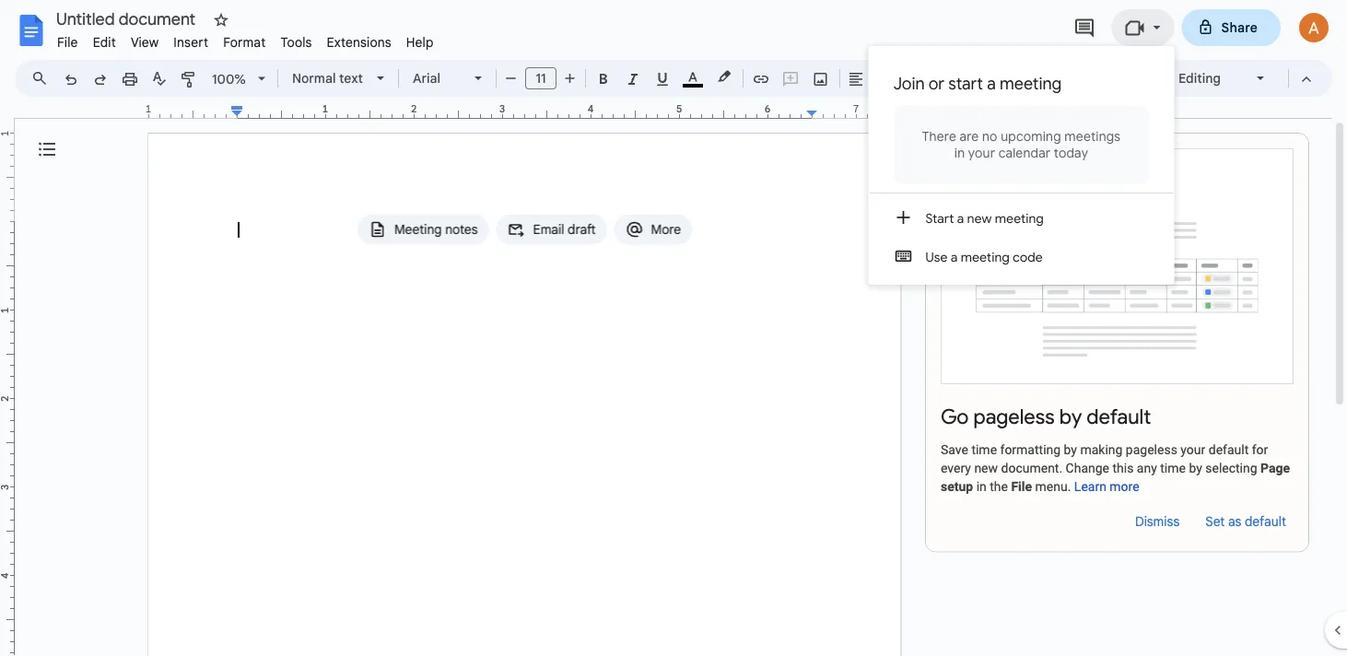 Task type: vqa. For each thing, say whether or not it's contained in the screenshot.
Use smart quotes
no



Task type: describe. For each thing, give the bounding box(es) containing it.
arial
[[413, 70, 441, 86]]

insert image image
[[811, 65, 832, 91]]

0 vertical spatial by
[[1060, 404, 1082, 430]]

extensions
[[327, 34, 391, 50]]

go pageless by default list
[[925, 133, 1310, 553]]

page
[[1261, 461, 1290, 476]]

formatting
[[1000, 442, 1061, 458]]

edit
[[93, 34, 116, 50]]

learn more link
[[1075, 479, 1140, 494]]

text color image
[[683, 65, 703, 88]]

file inside go pageless by default list
[[1011, 479, 1032, 494]]

Menus field
[[23, 65, 64, 91]]

file inside menu item
[[57, 34, 78, 50]]

go pageless by default
[[941, 404, 1152, 430]]

Rename text field
[[50, 7, 206, 29]]

every
[[941, 461, 971, 476]]

0 vertical spatial default
[[1087, 404, 1152, 430]]

your
[[1181, 442, 1206, 458]]

Zoom field
[[205, 65, 274, 93]]

default inside button
[[1245, 514, 1287, 530]]

left margin image
[[149, 104, 242, 118]]

as
[[1229, 514, 1242, 530]]

new
[[975, 461, 998, 476]]

change
[[1066, 461, 1110, 476]]

in the file menu. learn more
[[973, 479, 1140, 494]]

set
[[1206, 514, 1225, 530]]

Font size text field
[[526, 67, 556, 89]]

0 vertical spatial pageless
[[974, 404, 1055, 430]]

in
[[977, 479, 987, 494]]

go pageless by default application
[[0, 0, 1347, 656]]

page setup
[[941, 461, 1290, 494]]

insert
[[174, 34, 208, 50]]

document with wide table extending beyond text width image
[[941, 148, 1294, 384]]

extensions menu item
[[319, 31, 399, 53]]

1 horizontal spatial time
[[1161, 461, 1186, 476]]

highlight color image
[[714, 65, 735, 88]]

editing button
[[1141, 65, 1280, 92]]

1 vertical spatial by
[[1064, 442, 1077, 458]]

format menu item
[[216, 31, 273, 53]]

for
[[1252, 442, 1268, 458]]

file menu item
[[50, 31, 85, 53]]

tools menu item
[[273, 31, 319, 53]]

format
[[223, 34, 266, 50]]

styles list. normal text selected. option
[[292, 65, 366, 91]]

mode and view toolbar
[[1140, 60, 1322, 97]]

normal
[[292, 70, 336, 86]]

0 vertical spatial time
[[972, 442, 997, 458]]

document.
[[1001, 461, 1063, 476]]

share
[[1222, 19, 1258, 35]]



Task type: locate. For each thing, give the bounding box(es) containing it.
2 vertical spatial by
[[1189, 461, 1203, 476]]

normal text
[[292, 70, 363, 86]]

save time formatting by making pageless your default for every new document. change this any time by selecting
[[941, 442, 1268, 476]]

this
[[1113, 461, 1134, 476]]

time right any
[[1161, 461, 1186, 476]]

file down 'document.'
[[1011, 479, 1032, 494]]

view
[[131, 34, 159, 50]]

pageless up the formatting
[[974, 404, 1055, 430]]

menu bar containing file
[[50, 24, 441, 54]]

view menu item
[[123, 31, 166, 53]]

0 vertical spatial file
[[57, 34, 78, 50]]

default up making
[[1087, 404, 1152, 430]]

making
[[1081, 442, 1123, 458]]

help menu item
[[399, 31, 441, 53]]

by
[[1060, 404, 1082, 430], [1064, 442, 1077, 458], [1189, 461, 1203, 476]]

1 horizontal spatial file
[[1011, 479, 1032, 494]]

dismiss
[[1135, 514, 1180, 530]]

default inside 'save time formatting by making pageless your default for every new document. change this any time by selecting'
[[1209, 442, 1249, 458]]

menu bar banner
[[0, 0, 1347, 656]]

0 horizontal spatial time
[[972, 442, 997, 458]]

file left edit menu item on the left top of the page
[[57, 34, 78, 50]]

pageless up any
[[1126, 442, 1178, 458]]

by down your
[[1189, 461, 1203, 476]]

1 vertical spatial time
[[1161, 461, 1186, 476]]

set as default button
[[1198, 507, 1294, 537]]

default
[[1087, 404, 1152, 430], [1209, 442, 1249, 458], [1245, 514, 1287, 530]]

setup
[[941, 479, 973, 494]]

menu bar inside the menu bar banner
[[50, 24, 441, 54]]

by up change
[[1064, 442, 1077, 458]]

0 horizontal spatial pageless
[[974, 404, 1055, 430]]

set as default
[[1206, 514, 1287, 530]]

top margin image
[[0, 134, 14, 227]]

file
[[57, 34, 78, 50], [1011, 479, 1032, 494]]

dismiss button
[[1128, 507, 1187, 537]]

editing
[[1179, 70, 1221, 86]]

menu.
[[1036, 479, 1071, 494]]

default up selecting
[[1209, 442, 1249, 458]]

go
[[941, 404, 969, 430]]

right margin image
[[807, 104, 900, 118]]

share button
[[1182, 9, 1281, 46]]

1 horizontal spatial pageless
[[1126, 442, 1178, 458]]

1
[[145, 103, 151, 115]]

pageless
[[974, 404, 1055, 430], [1126, 442, 1178, 458]]

menu bar
[[50, 24, 441, 54]]

1 vertical spatial default
[[1209, 442, 1249, 458]]

save
[[941, 442, 969, 458]]

insert menu item
[[166, 31, 216, 53]]

0 horizontal spatial file
[[57, 34, 78, 50]]

Zoom text field
[[207, 66, 252, 92]]

2 vertical spatial default
[[1245, 514, 1287, 530]]

selecting
[[1206, 461, 1258, 476]]

1 vertical spatial pageless
[[1126, 442, 1178, 458]]

Font size field
[[525, 67, 564, 90]]

default right as
[[1245, 514, 1287, 530]]

edit menu item
[[85, 31, 123, 53]]

text
[[339, 70, 363, 86]]

by up making
[[1060, 404, 1082, 430]]

pageless inside 'save time formatting by making pageless your default for every new document. change this any time by selecting'
[[1126, 442, 1178, 458]]

the
[[990, 479, 1008, 494]]

Star checkbox
[[208, 7, 234, 33]]

any
[[1137, 461, 1157, 476]]

tools
[[281, 34, 312, 50]]

arial option
[[413, 65, 464, 91]]

main toolbar
[[54, 0, 1123, 481]]

time up new
[[972, 442, 997, 458]]

time
[[972, 442, 997, 458], [1161, 461, 1186, 476]]

help
[[406, 34, 434, 50]]

learn
[[1075, 479, 1107, 494]]

more
[[1110, 479, 1140, 494]]

1 vertical spatial file
[[1011, 479, 1032, 494]]



